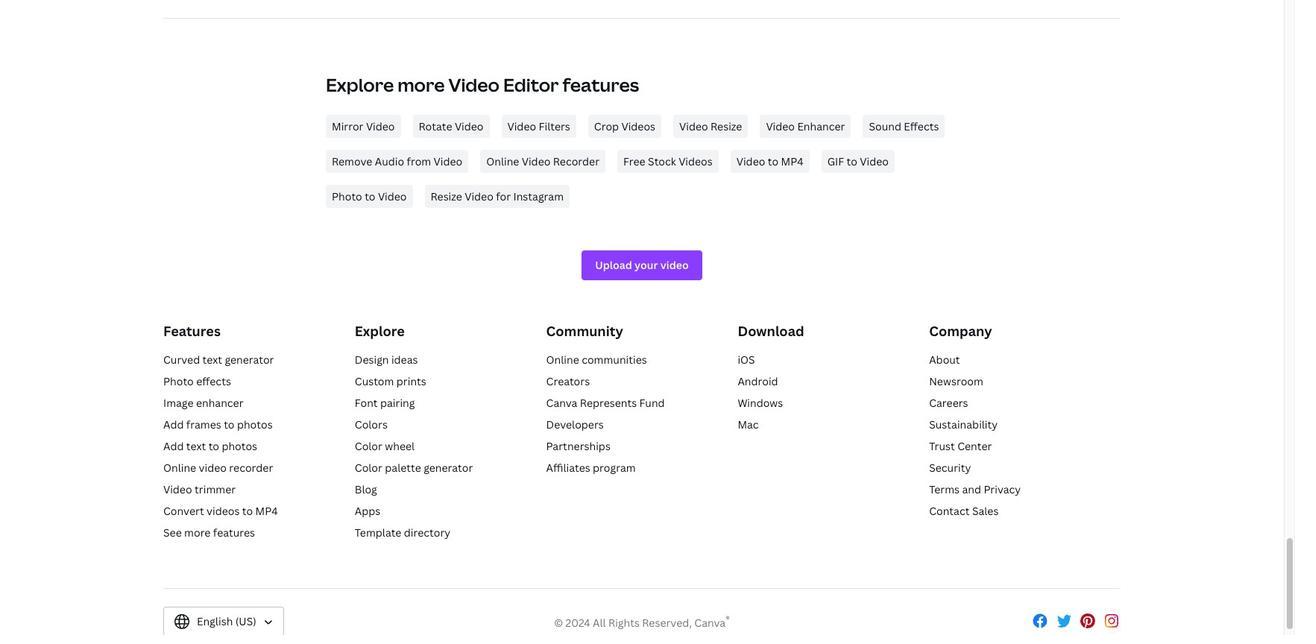 Task type: vqa. For each thing, say whether or not it's contained in the screenshot.
About link
yes



Task type: describe. For each thing, give the bounding box(es) containing it.
video up rotate video
[[449, 73, 500, 97]]

contact sales link
[[930, 504, 999, 518]]

instagram
[[514, 189, 564, 203]]

1 horizontal spatial resize
[[711, 119, 742, 133]]

trust center link
[[930, 439, 992, 453]]

online communities link
[[546, 353, 647, 367]]

from
[[407, 154, 431, 168]]

developers
[[546, 418, 604, 432]]

community
[[546, 322, 624, 340]]

stock
[[648, 154, 676, 168]]

blog
[[355, 483, 377, 497]]

trust
[[930, 439, 955, 453]]

sustainability
[[930, 418, 998, 432]]

1 add from the top
[[163, 418, 184, 432]]

video down sound
[[860, 154, 889, 168]]

design ideas custom prints font pairing colors color wheel color palette generator blog apps template directory
[[355, 353, 473, 540]]

explore more video editor features
[[326, 73, 639, 97]]

filters
[[539, 119, 571, 133]]

frames
[[186, 418, 221, 432]]

creators
[[546, 374, 590, 389]]

online video recorder link
[[163, 461, 273, 475]]

video right the rotate on the top of the page
[[455, 119, 484, 133]]

video inside "curved text generator photo effects image enhancer add frames to photos add text to photos online video recorder video trimmer convert videos to mp4 see more features"
[[163, 483, 192, 497]]

©
[[554, 616, 563, 630]]

to right videos
[[242, 504, 253, 518]]

remove
[[332, 154, 373, 168]]

to down video enhancer link
[[768, 154, 779, 168]]

terms and privacy link
[[930, 483, 1021, 497]]

0 vertical spatial text
[[203, 353, 222, 367]]

colors link
[[355, 418, 388, 432]]

contact
[[930, 504, 970, 518]]

ios android windows mac
[[738, 353, 783, 432]]

mac
[[738, 418, 759, 432]]

canva inside © 2024 all rights reserved, canva ®
[[695, 616, 726, 630]]

ios link
[[738, 353, 755, 367]]

affiliates
[[546, 461, 591, 475]]

company
[[930, 322, 993, 340]]

canva inside "online communities creators canva represents fund developers partnerships affiliates program"
[[546, 396, 578, 410]]

about link
[[930, 353, 960, 367]]

android
[[738, 374, 778, 389]]

features inside "curved text generator photo effects image enhancer add frames to photos add text to photos online video recorder video trimmer convert videos to mp4 see more features"
[[213, 526, 255, 540]]

resize video for instagram link
[[425, 185, 570, 208]]

template
[[355, 526, 402, 540]]

security link
[[930, 461, 972, 475]]

prints
[[397, 374, 426, 389]]

more inside "curved text generator photo effects image enhancer add frames to photos add text to photos online video recorder video trimmer convert videos to mp4 see more features"
[[184, 526, 211, 540]]

mirror
[[332, 119, 364, 133]]

video trimmer link
[[163, 483, 236, 497]]

gif to video
[[828, 154, 889, 168]]

crop
[[594, 119, 619, 133]]

convert videos to mp4 link
[[163, 504, 278, 518]]

0 vertical spatial photos
[[237, 418, 273, 432]]

videos inside crop videos link
[[622, 119, 656, 133]]

color wheel link
[[355, 439, 415, 453]]

newsroom link
[[930, 374, 984, 389]]

online for online communities creators canva represents fund developers partnerships affiliates program
[[546, 353, 579, 367]]

video left filters
[[508, 119, 536, 133]]

resize video for instagram
[[431, 189, 564, 203]]

sound effects
[[869, 119, 939, 133]]

video resize
[[680, 119, 742, 133]]

video down 'video resize' link
[[737, 154, 766, 168]]

audio
[[375, 154, 404, 168]]

®
[[726, 614, 730, 625]]

online for online video recorder
[[487, 154, 519, 168]]

0 horizontal spatial resize
[[431, 189, 462, 203]]

free
[[624, 154, 646, 168]]

sales
[[973, 504, 999, 518]]

affiliates program link
[[546, 461, 636, 475]]

about newsroom careers sustainability trust center security terms and privacy contact sales
[[930, 353, 1021, 518]]

English (US) button
[[163, 607, 284, 636]]

add frames to photos link
[[163, 418, 273, 432]]

crop videos
[[594, 119, 656, 133]]

video resize link
[[674, 115, 748, 138]]

font
[[355, 396, 378, 410]]

curved
[[163, 353, 200, 367]]

and
[[963, 483, 982, 497]]

curved text generator link
[[163, 353, 274, 367]]

(us)
[[236, 615, 256, 629]]

design ideas link
[[355, 353, 418, 367]]

video filters link
[[502, 115, 576, 138]]

font pairing link
[[355, 396, 415, 410]]

apps link
[[355, 504, 381, 518]]

recorder
[[553, 154, 600, 168]]

© 2024 all rights reserved, canva ®
[[554, 614, 730, 630]]

generator inside design ideas custom prints font pairing colors color wheel color palette generator blog apps template directory
[[424, 461, 473, 475]]

sound
[[869, 119, 902, 133]]

video right the mirror
[[366, 119, 395, 133]]

photo to video
[[332, 189, 407, 203]]

privacy
[[984, 483, 1021, 497]]

online video recorder link
[[481, 150, 606, 173]]



Task type: locate. For each thing, give the bounding box(es) containing it.
generator inside "curved text generator photo effects image enhancer add frames to photos add text to photos online video recorder video trimmer convert videos to mp4 see more features"
[[225, 353, 274, 367]]

see more features link
[[163, 526, 255, 540]]

1 vertical spatial explore
[[355, 322, 405, 340]]

online up creators
[[546, 353, 579, 367]]

video up 'free stock videos'
[[680, 119, 708, 133]]

1 horizontal spatial mp4
[[781, 154, 804, 168]]

1 horizontal spatial more
[[398, 73, 445, 97]]

0 horizontal spatial features
[[213, 526, 255, 540]]

text up effects
[[203, 353, 222, 367]]

1 horizontal spatial online
[[487, 154, 519, 168]]

windows
[[738, 396, 783, 410]]

0 horizontal spatial photo
[[163, 374, 194, 389]]

online
[[487, 154, 519, 168], [546, 353, 579, 367], [163, 461, 196, 475]]

fund
[[640, 396, 665, 410]]

to down remove
[[365, 189, 376, 203]]

video
[[199, 461, 227, 475]]

features down videos
[[213, 526, 255, 540]]

wheel
[[385, 439, 415, 453]]

video
[[449, 73, 500, 97], [366, 119, 395, 133], [455, 119, 484, 133], [508, 119, 536, 133], [680, 119, 708, 133], [766, 119, 795, 133], [434, 154, 463, 168], [522, 154, 551, 168], [737, 154, 766, 168], [860, 154, 889, 168], [378, 189, 407, 203], [465, 189, 494, 203], [163, 483, 192, 497]]

1 horizontal spatial videos
[[679, 154, 713, 168]]

resize down the from
[[431, 189, 462, 203]]

canva
[[546, 396, 578, 410], [695, 616, 726, 630]]

mp4 down video enhancer
[[781, 154, 804, 168]]

photo up image
[[163, 374, 194, 389]]

image enhancer link
[[163, 396, 244, 410]]

careers
[[930, 396, 969, 410]]

1 vertical spatial videos
[[679, 154, 713, 168]]

0 horizontal spatial online
[[163, 461, 196, 475]]

free stock videos
[[624, 154, 713, 168]]

palette
[[385, 461, 421, 475]]

remove audio from video
[[332, 154, 463, 168]]

online inside "online communities creators canva represents fund developers partnerships affiliates program"
[[546, 353, 579, 367]]

directory
[[404, 526, 451, 540]]

1 vertical spatial photo
[[163, 374, 194, 389]]

1 vertical spatial photos
[[222, 439, 257, 453]]

add
[[163, 418, 184, 432], [163, 439, 184, 453]]

english (us)
[[197, 615, 256, 629]]

1 vertical spatial text
[[186, 439, 206, 453]]

canva right the reserved,
[[695, 616, 726, 630]]

creators link
[[546, 374, 590, 389]]

0 vertical spatial resize
[[711, 119, 742, 133]]

crop videos link
[[588, 115, 662, 138]]

to down enhancer
[[224, 418, 235, 432]]

photo down remove
[[332, 189, 362, 203]]

custom prints link
[[355, 374, 426, 389]]

download
[[738, 322, 805, 340]]

convert
[[163, 504, 204, 518]]

to right gif
[[847, 154, 858, 168]]

design
[[355, 353, 389, 367]]

video filters
[[508, 119, 571, 133]]

photo inside "curved text generator photo effects image enhancer add frames to photos add text to photos online video recorder video trimmer convert videos to mp4 see more features"
[[163, 374, 194, 389]]

image
[[163, 396, 194, 410]]

represents
[[580, 396, 637, 410]]

videos right stock
[[679, 154, 713, 168]]

program
[[593, 461, 636, 475]]

color palette generator link
[[355, 461, 473, 475]]

1 horizontal spatial generator
[[424, 461, 473, 475]]

sustainability link
[[930, 418, 998, 432]]

gif
[[828, 154, 845, 168]]

0 vertical spatial add
[[163, 418, 184, 432]]

developers link
[[546, 418, 604, 432]]

photos up recorder
[[222, 439, 257, 453]]

online inside "curved text generator photo effects image enhancer add frames to photos add text to photos online video recorder video trimmer convert videos to mp4 see more features"
[[163, 461, 196, 475]]

video enhancer
[[766, 119, 845, 133]]

partnerships
[[546, 439, 611, 453]]

0 vertical spatial online
[[487, 154, 519, 168]]

2024
[[566, 616, 591, 630]]

photo inside photo to video link
[[332, 189, 362, 203]]

2 color from the top
[[355, 461, 383, 475]]

1 vertical spatial online
[[546, 353, 579, 367]]

video to mp4
[[737, 154, 804, 168]]

pairing
[[380, 396, 415, 410]]

1 vertical spatial canva
[[695, 616, 726, 630]]

explore
[[326, 73, 394, 97], [355, 322, 405, 340]]

features
[[163, 322, 221, 340]]

more
[[398, 73, 445, 97], [184, 526, 211, 540]]

to
[[768, 154, 779, 168], [847, 154, 858, 168], [365, 189, 376, 203], [224, 418, 235, 432], [209, 439, 219, 453], [242, 504, 253, 518]]

0 horizontal spatial videos
[[622, 119, 656, 133]]

resize
[[711, 119, 742, 133], [431, 189, 462, 203]]

resize up the video to mp4 link
[[711, 119, 742, 133]]

0 horizontal spatial more
[[184, 526, 211, 540]]

explore for explore more video editor features
[[326, 73, 394, 97]]

mp4 right videos
[[256, 504, 278, 518]]

video left for
[[465, 189, 494, 203]]

careers link
[[930, 396, 969, 410]]

apps
[[355, 504, 381, 518]]

videos inside the free stock videos link
[[679, 154, 713, 168]]

security
[[930, 461, 972, 475]]

curved text generator photo effects image enhancer add frames to photos add text to photos online video recorder video trimmer convert videos to mp4 see more features
[[163, 353, 278, 540]]

0 vertical spatial photo
[[332, 189, 362, 203]]

recorder
[[229, 461, 273, 475]]

video up convert
[[163, 483, 192, 497]]

0 vertical spatial mp4
[[781, 154, 804, 168]]

video right the from
[[434, 154, 463, 168]]

remove audio from video link
[[326, 150, 469, 173]]

rights
[[609, 616, 640, 630]]

2 vertical spatial online
[[163, 461, 196, 475]]

more right 'see'
[[184, 526, 211, 540]]

explore up design ideas link on the bottom left of the page
[[355, 322, 405, 340]]

see
[[163, 526, 182, 540]]

enhancer
[[196, 396, 244, 410]]

video enhancer link
[[760, 115, 851, 138]]

color down colors
[[355, 439, 383, 453]]

mirror video
[[332, 119, 395, 133]]

color up blog
[[355, 461, 383, 475]]

1 vertical spatial mp4
[[256, 504, 278, 518]]

trimmer
[[195, 483, 236, 497]]

1 vertical spatial more
[[184, 526, 211, 540]]

online communities creators canva represents fund developers partnerships affiliates program
[[546, 353, 665, 475]]

online up for
[[487, 154, 519, 168]]

colors
[[355, 418, 388, 432]]

reserved,
[[642, 616, 692, 630]]

0 vertical spatial videos
[[622, 119, 656, 133]]

more up the rotate on the top of the page
[[398, 73, 445, 97]]

2 add from the top
[[163, 439, 184, 453]]

0 horizontal spatial canva
[[546, 396, 578, 410]]

0 horizontal spatial generator
[[225, 353, 274, 367]]

2 horizontal spatial online
[[546, 353, 579, 367]]

video up the video to mp4 link
[[766, 119, 795, 133]]

newsroom
[[930, 374, 984, 389]]

1 vertical spatial resize
[[431, 189, 462, 203]]

1 vertical spatial add
[[163, 439, 184, 453]]

mp4 inside "curved text generator photo effects image enhancer add frames to photos add text to photos online video recorder video trimmer convert videos to mp4 see more features"
[[256, 504, 278, 518]]

terms
[[930, 483, 960, 497]]

0 vertical spatial color
[[355, 439, 383, 453]]

0 vertical spatial features
[[563, 73, 639, 97]]

videos right crop
[[622, 119, 656, 133]]

ideas
[[392, 353, 418, 367]]

generator right the palette
[[424, 461, 473, 475]]

text down frames on the left bottom of page
[[186, 439, 206, 453]]

photos
[[237, 418, 273, 432], [222, 439, 257, 453]]

0 vertical spatial generator
[[225, 353, 274, 367]]

editor
[[503, 73, 559, 97]]

generator up effects
[[225, 353, 274, 367]]

custom
[[355, 374, 394, 389]]

explore up mirror video at the left
[[326, 73, 394, 97]]

0 vertical spatial more
[[398, 73, 445, 97]]

1 horizontal spatial canva
[[695, 616, 726, 630]]

0 vertical spatial canva
[[546, 396, 578, 410]]

video to mp4 link
[[731, 150, 810, 173]]

to up the video
[[209, 439, 219, 453]]

0 horizontal spatial mp4
[[256, 504, 278, 518]]

photo effects link
[[163, 374, 231, 389]]

1 vertical spatial features
[[213, 526, 255, 540]]

explore for explore
[[355, 322, 405, 340]]

1 vertical spatial color
[[355, 461, 383, 475]]

0 vertical spatial explore
[[326, 73, 394, 97]]

video up instagram
[[522, 154, 551, 168]]

features up crop
[[563, 73, 639, 97]]

1 color from the top
[[355, 439, 383, 453]]

photos down enhancer
[[237, 418, 273, 432]]

canva down creators
[[546, 396, 578, 410]]

for
[[496, 189, 511, 203]]

online up video trimmer link
[[163, 461, 196, 475]]

text
[[203, 353, 222, 367], [186, 439, 206, 453]]

effects
[[904, 119, 939, 133]]

enhancer
[[798, 119, 845, 133]]

1 vertical spatial generator
[[424, 461, 473, 475]]

1 horizontal spatial photo
[[332, 189, 362, 203]]

canva represents fund link
[[546, 396, 665, 410]]

blog link
[[355, 483, 377, 497]]

android link
[[738, 374, 778, 389]]

mirror video link
[[326, 115, 401, 138]]

video down the audio
[[378, 189, 407, 203]]

1 horizontal spatial features
[[563, 73, 639, 97]]



